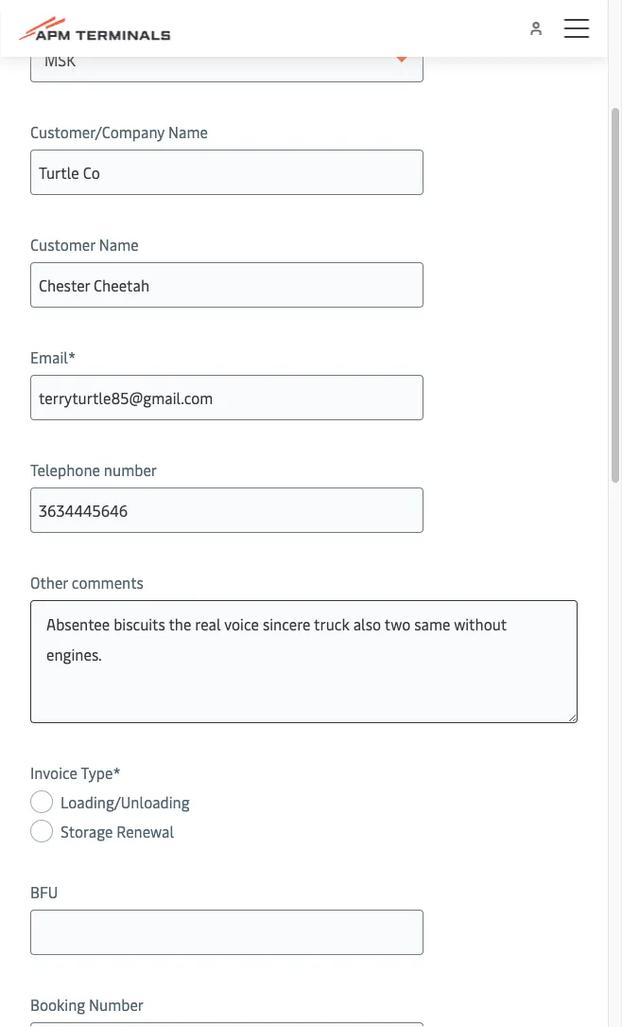 Task type: vqa. For each thing, say whether or not it's contained in the screenshot.
pay traffic mitigation fee Link
no



Task type: locate. For each thing, give the bounding box(es) containing it.
storage renewal
[[61, 821, 174, 841]]

customer name
[[30, 234, 139, 254]]

name up customer/company name text field
[[169, 121, 208, 142]]

None radio
[[30, 790, 53, 813], [30, 820, 53, 843], [30, 790, 53, 813], [30, 820, 53, 843]]

shipping
[[30, 9, 89, 29]]

1 vertical spatial name
[[99, 234, 139, 254]]

customer/company name
[[30, 121, 208, 142]]

0 vertical spatial name
[[169, 121, 208, 142]]

name for customer name
[[99, 234, 139, 254]]

customer/company
[[30, 121, 165, 142]]

telephone number
[[30, 459, 157, 479]]

number
[[104, 459, 157, 479]]

email
[[30, 346, 68, 367]]

Customer/Company Name text field
[[30, 150, 424, 195]]

0 horizontal spatial name
[[99, 234, 139, 254]]

Telephone number telephone field
[[30, 488, 424, 533]]

type
[[81, 762, 113, 782]]

renewal
[[117, 821, 174, 841]]

line
[[93, 9, 121, 29]]

invoice
[[30, 762, 78, 782]]

1 horizontal spatial name
[[169, 121, 208, 142]]

name
[[169, 121, 208, 142], [99, 234, 139, 254]]

comments
[[72, 572, 144, 592]]

name right customer
[[99, 234, 139, 254]]

Customer Name text field
[[30, 262, 424, 308]]



Task type: describe. For each thing, give the bounding box(es) containing it.
loading/unloading
[[61, 791, 190, 812]]

BFU text field
[[30, 910, 424, 955]]

other comments
[[30, 572, 144, 592]]

booking number
[[30, 994, 144, 1014]]

Email email field
[[30, 375, 424, 420]]

invoice type
[[30, 762, 113, 782]]

number
[[89, 994, 144, 1014]]

bfu
[[30, 881, 58, 902]]

Other comments text field
[[30, 600, 578, 723]]

Booking Number text field
[[30, 1022, 424, 1027]]

telephone
[[30, 459, 100, 479]]

storage
[[61, 821, 113, 841]]

customer
[[30, 234, 96, 254]]

other
[[30, 572, 68, 592]]

booking
[[30, 994, 85, 1014]]

shipping line
[[30, 9, 121, 29]]

name for customer/company name
[[169, 121, 208, 142]]



